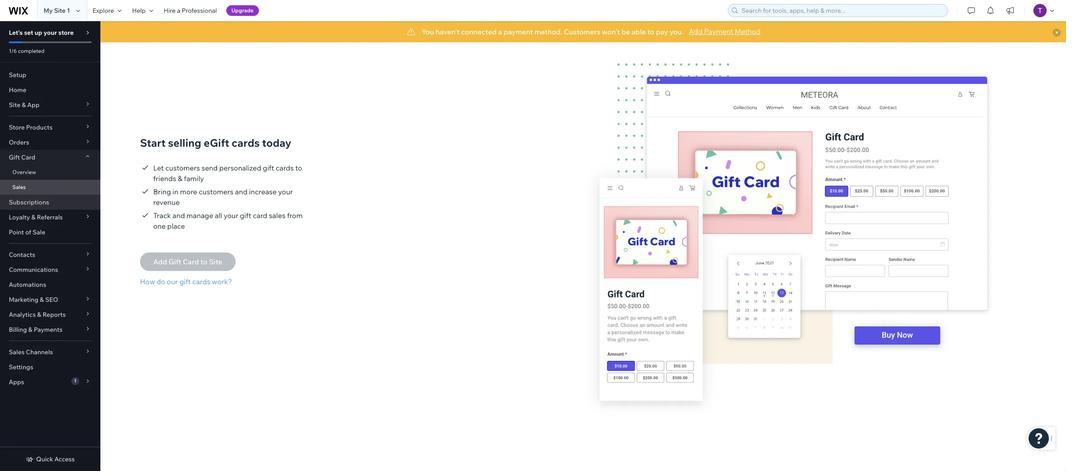 Task type: locate. For each thing, give the bounding box(es) containing it.
1 vertical spatial site
[[9, 101, 20, 109]]

marketing & seo
[[9, 296, 58, 304]]

point of sale link
[[0, 225, 100, 240]]

a inside 'link'
[[177, 7, 180, 15]]

upgrade button
[[226, 5, 259, 16]]

customers up family
[[165, 163, 200, 172]]

& left the reports
[[37, 311, 41, 319]]

1 horizontal spatial 1
[[74, 378, 76, 384]]

& right billing
[[28, 326, 32, 334]]

1 horizontal spatial site
[[54, 7, 66, 15]]

1 vertical spatial sales
[[9, 348, 25, 356]]

friends
[[153, 174, 176, 183]]

1 vertical spatial customers
[[199, 187, 234, 196]]

revenue
[[153, 198, 180, 207]]

all
[[215, 211, 222, 220]]

0 vertical spatial a
[[177, 7, 180, 15]]

gift left card
[[240, 211, 251, 220]]

site inside site & app popup button
[[9, 101, 20, 109]]

0 horizontal spatial site
[[9, 101, 20, 109]]

and left increase
[[235, 187, 248, 196]]

marketing & seo button
[[0, 292, 100, 307]]

0 vertical spatial sales
[[12, 184, 26, 190]]

how do our gift cards work?
[[140, 277, 232, 286]]

payment
[[705, 27, 734, 36]]

0 horizontal spatial gift
[[180, 277, 191, 286]]

& right loyalty
[[31, 213, 35, 221]]

a left the payment
[[498, 27, 502, 36]]

today
[[262, 136, 292, 149]]

customers up all
[[199, 187, 234, 196]]

app
[[27, 101, 39, 109]]

2 vertical spatial gift
[[180, 277, 191, 286]]

products
[[26, 123, 53, 131]]

1/6
[[9, 48, 17, 54]]

1 vertical spatial your
[[278, 187, 293, 196]]

1 vertical spatial gift
[[240, 211, 251, 220]]

gift card
[[9, 153, 35, 161]]

sales channels button
[[0, 345, 100, 360]]

place
[[167, 222, 185, 230]]

1 right my
[[67, 7, 70, 15]]

1 horizontal spatial your
[[224, 211, 238, 220]]

0 horizontal spatial your
[[44, 29, 57, 37]]

0 horizontal spatial and
[[173, 211, 185, 220]]

up
[[35, 29, 42, 37]]

sales down overview at the left of the page
[[12, 184, 26, 190]]

0 vertical spatial 1
[[67, 7, 70, 15]]

and
[[235, 187, 248, 196], [173, 211, 185, 220]]

won't
[[602, 27, 620, 36]]

0 vertical spatial your
[[44, 29, 57, 37]]

& left app on the left top of page
[[22, 101, 26, 109]]

sales link
[[0, 180, 100, 195]]

a right hire
[[177, 7, 180, 15]]

cards
[[232, 136, 260, 149], [276, 163, 294, 172], [192, 277, 210, 286]]

your right 'up'
[[44, 29, 57, 37]]

1 vertical spatial to
[[295, 163, 302, 172]]

& for payments
[[28, 326, 32, 334]]

0 horizontal spatial a
[[177, 7, 180, 15]]

to
[[648, 27, 655, 36], [295, 163, 302, 172]]

2 horizontal spatial your
[[278, 187, 293, 196]]

& left seo
[[40, 296, 44, 304]]

& left family
[[178, 174, 182, 183]]

0 vertical spatial to
[[648, 27, 655, 36]]

site down home
[[9, 101, 20, 109]]

sales up settings
[[9, 348, 25, 356]]

gift up increase
[[263, 163, 274, 172]]

sales inside popup button
[[9, 348, 25, 356]]

2 vertical spatial cards
[[192, 277, 210, 286]]

to inside alert
[[648, 27, 655, 36]]

1 vertical spatial cards
[[276, 163, 294, 172]]

& for referrals
[[31, 213, 35, 221]]

& for reports
[[37, 311, 41, 319]]

billing
[[9, 326, 27, 334]]

store
[[9, 123, 25, 131]]

alert
[[100, 21, 1067, 42]]

sales channels
[[9, 348, 53, 356]]

work?
[[212, 277, 232, 286]]

reports
[[43, 311, 66, 319]]

1/6 completed
[[9, 48, 45, 54]]

point of sale
[[9, 228, 45, 236]]

site right my
[[54, 7, 66, 15]]

sales
[[12, 184, 26, 190], [9, 348, 25, 356]]

0 vertical spatial and
[[235, 187, 248, 196]]

settings link
[[0, 360, 100, 375]]

to inside let customers send personalized gift cards to friends & family bring in more customers and increase your revenue track and manage all your gift card sales from one place
[[295, 163, 302, 172]]

0 horizontal spatial cards
[[192, 277, 210, 286]]

&
[[22, 101, 26, 109], [178, 174, 182, 183], [31, 213, 35, 221], [40, 296, 44, 304], [37, 311, 41, 319], [28, 326, 32, 334]]

overview link
[[0, 165, 100, 180]]

and up place
[[173, 211, 185, 220]]

1 horizontal spatial a
[[498, 27, 502, 36]]

do
[[157, 277, 165, 286]]

1 vertical spatial 1
[[74, 378, 76, 384]]

2 horizontal spatial gift
[[263, 163, 274, 172]]

Search for tools, apps, help & more... field
[[739, 4, 946, 17]]

a
[[177, 7, 180, 15], [498, 27, 502, 36]]

2 horizontal spatial cards
[[276, 163, 294, 172]]

communications
[[9, 266, 58, 274]]

& for seo
[[40, 296, 44, 304]]

subscriptions
[[9, 198, 49, 206]]

cards inside let customers send personalized gift cards to friends & family bring in more customers and increase your revenue track and manage all your gift card sales from one place
[[276, 163, 294, 172]]

you.
[[670, 27, 684, 36]]

analytics
[[9, 311, 36, 319]]

let's
[[9, 29, 23, 37]]

1 down settings link
[[74, 378, 76, 384]]

gift right our
[[180, 277, 191, 286]]

1
[[67, 7, 70, 15], [74, 378, 76, 384]]

let customers send personalized gift cards to friends & family bring in more customers and increase your revenue track and manage all your gift card sales from one place
[[153, 163, 303, 230]]

customers
[[165, 163, 200, 172], [199, 187, 234, 196]]

0 horizontal spatial 1
[[67, 7, 70, 15]]

alert containing add payment method
[[100, 21, 1067, 42]]

site
[[54, 7, 66, 15], [9, 101, 20, 109]]

& inside dropdown button
[[40, 296, 44, 304]]

channels
[[26, 348, 53, 356]]

cards left work?
[[192, 277, 210, 286]]

automations
[[9, 281, 46, 289]]

cards down today
[[276, 163, 294, 172]]

your right increase
[[278, 187, 293, 196]]

0 horizontal spatial to
[[295, 163, 302, 172]]

0 vertical spatial gift
[[263, 163, 274, 172]]

1 vertical spatial a
[[498, 27, 502, 36]]

quick access
[[36, 455, 75, 463]]

you
[[422, 27, 434, 36]]

home
[[9, 86, 26, 94]]

1 horizontal spatial to
[[648, 27, 655, 36]]

sale
[[33, 228, 45, 236]]

cards up personalized
[[232, 136, 260, 149]]

1 horizontal spatial and
[[235, 187, 248, 196]]

access
[[55, 455, 75, 463]]

able
[[632, 27, 646, 36]]

your
[[44, 29, 57, 37], [278, 187, 293, 196], [224, 211, 238, 220]]

1 horizontal spatial cards
[[232, 136, 260, 149]]

your right all
[[224, 211, 238, 220]]

loyalty
[[9, 213, 30, 221]]

hire a professional link
[[159, 0, 222, 21]]

method
[[735, 27, 761, 36]]



Task type: describe. For each thing, give the bounding box(es) containing it.
egift
[[204, 136, 229, 149]]

orders
[[9, 138, 29, 146]]

one
[[153, 222, 166, 230]]

& inside let customers send personalized gift cards to friends & family bring in more customers and increase your revenue track and manage all your gift card sales from one place
[[178, 174, 182, 183]]

track
[[153, 211, 171, 220]]

connected
[[462, 27, 497, 36]]

contacts
[[9, 251, 35, 259]]

seo
[[45, 296, 58, 304]]

subscriptions link
[[0, 195, 100, 210]]

1 vertical spatial and
[[173, 211, 185, 220]]

store
[[58, 29, 74, 37]]

sales for sales channels
[[9, 348, 25, 356]]

analytics & reports
[[9, 311, 66, 319]]

contacts button
[[0, 247, 100, 262]]

start selling egift cards today
[[140, 136, 292, 149]]

setup link
[[0, 67, 100, 82]]

automations link
[[0, 277, 100, 292]]

loyalty & referrals
[[9, 213, 63, 221]]

payments
[[34, 326, 63, 334]]

professional
[[182, 7, 217, 15]]

apps
[[9, 378, 24, 386]]

explore
[[92, 7, 114, 15]]

be
[[622, 27, 630, 36]]

site & app
[[9, 101, 39, 109]]

our
[[167, 277, 178, 286]]

home link
[[0, 82, 100, 97]]

sidebar element
[[0, 21, 100, 471]]

pay
[[656, 27, 668, 36]]

2 vertical spatial your
[[224, 211, 238, 220]]

0 vertical spatial customers
[[165, 163, 200, 172]]

let's set up your store
[[9, 29, 74, 37]]

gift card button
[[0, 150, 100, 165]]

my
[[44, 7, 53, 15]]

settings
[[9, 363, 33, 371]]

store products
[[9, 123, 53, 131]]

billing & payments
[[9, 326, 63, 334]]

start
[[140, 136, 166, 149]]

payment
[[504, 27, 533, 36]]

selling
[[168, 136, 201, 149]]

sales
[[269, 211, 286, 220]]

card
[[253, 211, 268, 220]]

in
[[173, 187, 179, 196]]

haven't
[[436, 27, 460, 36]]

personalized
[[219, 163, 261, 172]]

hire
[[164, 7, 176, 15]]

hire a professional
[[164, 7, 217, 15]]

billing & payments button
[[0, 322, 100, 337]]

sales for sales
[[12, 184, 26, 190]]

setup
[[9, 71, 26, 79]]

gift inside "button"
[[180, 277, 191, 286]]

overview
[[12, 169, 36, 175]]

family
[[184, 174, 204, 183]]

point
[[9, 228, 24, 236]]

add payment method link
[[689, 26, 761, 37]]

completed
[[18, 48, 45, 54]]

manage
[[187, 211, 213, 220]]

quick access button
[[26, 455, 75, 463]]

let
[[153, 163, 164, 172]]

orders button
[[0, 135, 100, 150]]

0 vertical spatial site
[[54, 7, 66, 15]]

upgrade
[[232, 7, 254, 14]]

loyalty & referrals button
[[0, 210, 100, 225]]

card
[[21, 153, 35, 161]]

quick
[[36, 455, 53, 463]]

how do our gift cards work? button
[[140, 276, 236, 287]]

communications button
[[0, 262, 100, 277]]

0 vertical spatial cards
[[232, 136, 260, 149]]

analytics & reports button
[[0, 307, 100, 322]]

1 inside 'sidebar' element
[[74, 378, 76, 384]]

& for app
[[22, 101, 26, 109]]

more
[[180, 187, 197, 196]]

site & app button
[[0, 97, 100, 112]]

add
[[689, 27, 703, 36]]

set
[[24, 29, 33, 37]]

help button
[[127, 0, 159, 21]]

gift
[[9, 153, 20, 161]]

marketing
[[9, 296, 38, 304]]

increase
[[249, 187, 277, 196]]

your inside 'sidebar' element
[[44, 29, 57, 37]]

help
[[132, 7, 146, 15]]

you haven't connected a payment method. customers won't be able to pay you.
[[422, 27, 684, 36]]

of
[[25, 228, 31, 236]]

1 horizontal spatial gift
[[240, 211, 251, 220]]

cards inside "button"
[[192, 277, 210, 286]]

my site 1
[[44, 7, 70, 15]]

method.
[[535, 27, 563, 36]]

bring
[[153, 187, 171, 196]]

send
[[202, 163, 218, 172]]



Task type: vqa. For each thing, say whether or not it's contained in the screenshot.
Notes on the top right of the page
no



